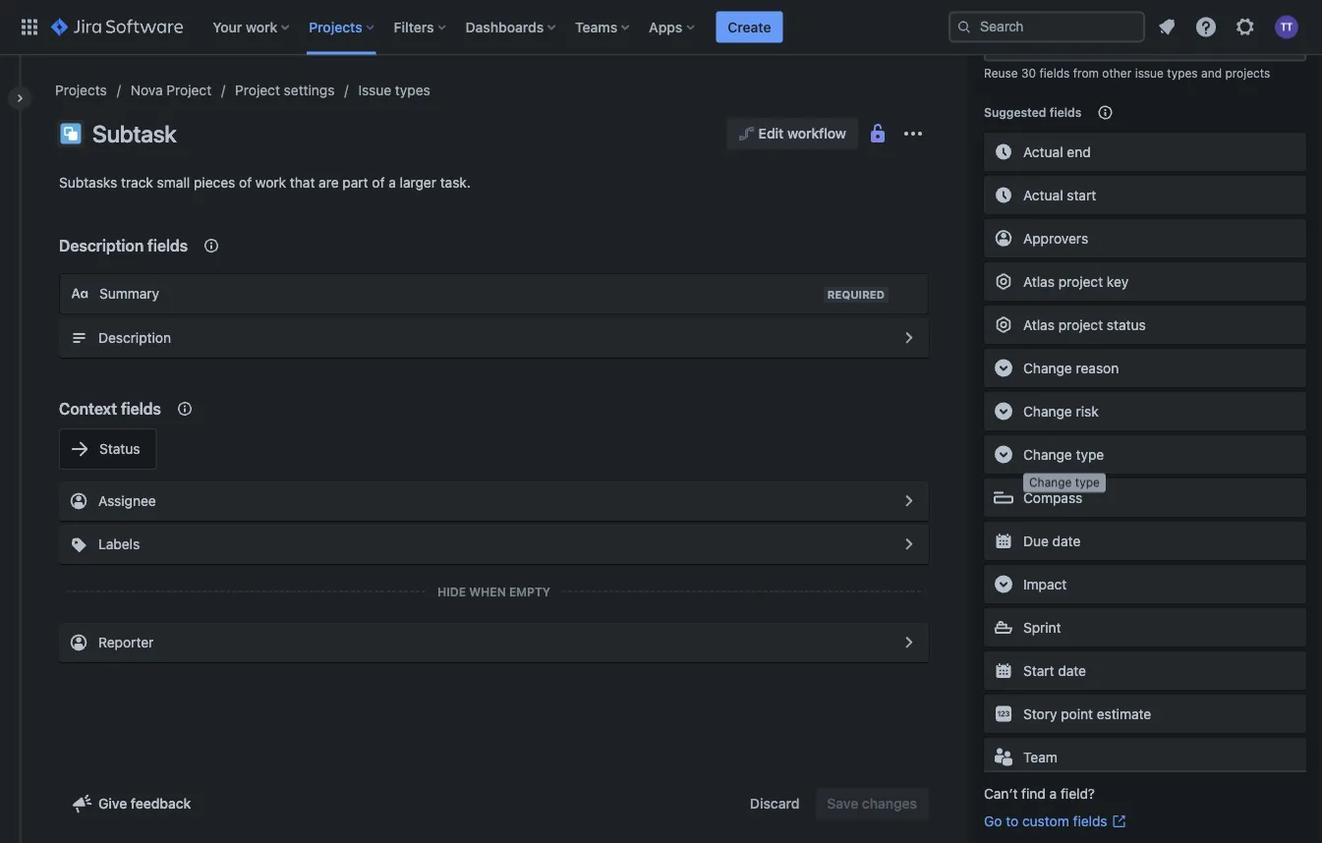 Task type: describe. For each thing, give the bounding box(es) containing it.
empty
[[510, 585, 551, 599]]

settings image
[[1234, 15, 1258, 39]]

field?
[[1061, 786, 1096, 803]]

assignee button
[[59, 482, 930, 521]]

key
[[1107, 274, 1129, 290]]

appswitcher icon image
[[18, 15, 41, 39]]

actual start
[[1024, 187, 1097, 204]]

description for description fields
[[59, 237, 144, 255]]

actual end
[[1024, 144, 1092, 160]]

subtask
[[92, 120, 177, 148]]

Search field
[[949, 11, 1146, 43]]

can't
[[985, 786, 1018, 803]]

risk
[[1077, 404, 1099, 420]]

1 horizontal spatial types
[[1168, 67, 1199, 81]]

summary
[[99, 286, 159, 302]]

are
[[319, 175, 339, 191]]

open field configuration image for description
[[898, 327, 922, 350]]

give
[[98, 796, 127, 812]]

atlas for atlas project key
[[1024, 274, 1055, 290]]

track
[[121, 175, 153, 191]]

date for start date
[[1059, 663, 1087, 680]]

part
[[343, 175, 368, 191]]

more information about the context fields image
[[173, 397, 197, 421]]

your profile and settings image
[[1276, 15, 1299, 39]]

subtasks track small pieces of work that are part of a larger task.
[[59, 175, 471, 191]]

required
[[828, 289, 885, 301]]

edit workflow
[[759, 125, 847, 142]]

hide when empty
[[438, 585, 551, 599]]

teams
[[576, 19, 618, 35]]

open field configuration image for assignee
[[898, 490, 922, 513]]

labels
[[98, 537, 140, 553]]

nova project link
[[131, 79, 212, 102]]

description for description
[[98, 330, 171, 346]]

compass button
[[985, 479, 1307, 518]]

project settings
[[235, 82, 335, 98]]

fields inside the go to custom fields link
[[1074, 814, 1108, 830]]

impact
[[1024, 577, 1068, 593]]

find
[[1022, 786, 1046, 803]]

filters
[[394, 19, 434, 35]]

start date
[[1024, 663, 1087, 680]]

suggested
[[985, 106, 1047, 120]]

create button
[[716, 11, 783, 43]]

project for status
[[1059, 317, 1104, 333]]

hide
[[438, 585, 466, 599]]

projects for projects dropdown button
[[309, 19, 363, 35]]

change inside tooltip
[[1030, 477, 1073, 491]]

issue type icon image
[[59, 122, 83, 146]]

status
[[99, 441, 140, 457]]

labels button
[[59, 525, 930, 565]]

estimate
[[1098, 707, 1152, 723]]

dashboards
[[466, 19, 544, 35]]

more options image
[[902, 122, 926, 146]]

apps
[[649, 19, 683, 35]]

help image
[[1195, 15, 1219, 39]]

assignee
[[98, 493, 156, 510]]

discard button
[[739, 789, 812, 820]]

edit workflow button
[[728, 118, 859, 150]]

atlas project key button
[[985, 263, 1307, 302]]

0 horizontal spatial a
[[389, 175, 396, 191]]

sidebar navigation image
[[0, 79, 43, 118]]

can't find a field?
[[985, 786, 1096, 803]]

fields for description fields
[[148, 237, 188, 255]]

and
[[1202, 67, 1223, 81]]

sprint button
[[985, 609, 1307, 648]]

2 project from the left
[[235, 82, 280, 98]]

story
[[1024, 707, 1058, 723]]

fields for suggested fields
[[1050, 106, 1082, 120]]

go
[[985, 814, 1003, 830]]

pieces
[[194, 175, 235, 191]]

issue
[[1136, 67, 1165, 81]]

issue types link
[[359, 79, 431, 102]]

actual end button
[[985, 133, 1307, 172]]

larger
[[400, 175, 437, 191]]

team button
[[985, 739, 1307, 778]]

reporter button
[[59, 624, 930, 663]]

1 project from the left
[[167, 82, 212, 98]]

nova
[[131, 82, 163, 98]]

suggested fields
[[985, 106, 1082, 120]]

teams button
[[570, 11, 638, 43]]

filters button
[[388, 11, 454, 43]]

your
[[213, 19, 242, 35]]

approvers button
[[985, 219, 1307, 259]]

fields right 30
[[1040, 67, 1071, 81]]

change reason button
[[985, 349, 1307, 389]]

due
[[1024, 534, 1049, 550]]

projects for projects link
[[55, 82, 107, 98]]

small
[[157, 175, 190, 191]]

apps button
[[643, 11, 703, 43]]

actual start button
[[985, 176, 1307, 215]]

change for change reason
[[1024, 360, 1073, 377]]

context
[[59, 400, 117, 419]]

compass
[[1024, 490, 1083, 507]]

projects
[[1226, 67, 1271, 81]]

that
[[290, 175, 315, 191]]

create
[[728, 19, 772, 35]]

change for change risk
[[1024, 404, 1073, 420]]



Task type: locate. For each thing, give the bounding box(es) containing it.
approvers
[[1024, 231, 1089, 247]]

jira software image
[[51, 15, 183, 39], [51, 15, 183, 39]]

notifications image
[[1156, 15, 1179, 39]]

projects button
[[303, 11, 382, 43]]

projects up issue type icon
[[55, 82, 107, 98]]

0 horizontal spatial types
[[395, 82, 431, 98]]

change type
[[1024, 447, 1105, 463], [1030, 477, 1101, 491]]

0 vertical spatial work
[[246, 19, 278, 35]]

project left "key"
[[1059, 274, 1104, 290]]

0 vertical spatial change type
[[1024, 447, 1105, 463]]

0 vertical spatial open field configuration image
[[898, 327, 922, 350]]

actual left start
[[1024, 187, 1064, 204]]

1 open field configuration image from the top
[[898, 327, 922, 350]]

atlas project status
[[1024, 317, 1147, 333]]

sprint
[[1024, 620, 1062, 636]]

1 vertical spatial a
[[1050, 786, 1058, 803]]

1 horizontal spatial projects
[[309, 19, 363, 35]]

types left and
[[1168, 67, 1199, 81]]

atlas up change reason on the top
[[1024, 317, 1055, 333]]

open field configuration image for reporter
[[898, 631, 922, 655]]

type inside button
[[1077, 447, 1105, 463]]

date inside button
[[1053, 534, 1081, 550]]

1 actual from the top
[[1024, 144, 1064, 160]]

workflow
[[788, 125, 847, 142]]

go to custom fields link
[[985, 812, 1128, 832]]

description fields
[[59, 237, 188, 255]]

date right due at right
[[1053, 534, 1081, 550]]

fields left more information about the context fields icon
[[148, 237, 188, 255]]

0 vertical spatial atlas
[[1024, 274, 1055, 290]]

1 open field configuration image from the top
[[898, 490, 922, 513]]

0 vertical spatial a
[[389, 175, 396, 191]]

0 vertical spatial date
[[1053, 534, 1081, 550]]

go to custom fields
[[985, 814, 1108, 830]]

1 horizontal spatial of
[[372, 175, 385, 191]]

work right your
[[246, 19, 278, 35]]

change type up the "due date"
[[1030, 477, 1101, 491]]

issue
[[359, 82, 392, 98]]

change type inside button
[[1024, 447, 1105, 463]]

edit
[[759, 125, 784, 142]]

1 vertical spatial actual
[[1024, 187, 1064, 204]]

change up change type tooltip
[[1024, 447, 1073, 463]]

change for change type
[[1024, 447, 1073, 463]]

open field configuration image inside reporter button
[[898, 631, 922, 655]]

atlas project status button
[[985, 306, 1307, 345]]

description down summary
[[98, 330, 171, 346]]

1 vertical spatial type
[[1076, 477, 1101, 491]]

other
[[1103, 67, 1132, 81]]

0 vertical spatial open field configuration image
[[898, 490, 922, 513]]

open field configuration image
[[898, 327, 922, 350], [898, 533, 922, 557]]

end
[[1068, 144, 1092, 160]]

project down atlas project key
[[1059, 317, 1104, 333]]

point
[[1062, 707, 1094, 723]]

0 vertical spatial project
[[1059, 274, 1104, 290]]

1 vertical spatial date
[[1059, 663, 1087, 680]]

more information about the suggested fields image
[[1094, 101, 1118, 125]]

open field configuration image inside description button
[[898, 327, 922, 350]]

1 vertical spatial change type
[[1030, 477, 1101, 491]]

more information about the context fields image
[[200, 234, 223, 258]]

a
[[389, 175, 396, 191], [1050, 786, 1058, 803]]

description inside button
[[98, 330, 171, 346]]

start
[[1068, 187, 1097, 204]]

1 vertical spatial work
[[256, 175, 286, 191]]

from
[[1074, 67, 1100, 81]]

0 vertical spatial types
[[1168, 67, 1199, 81]]

of
[[239, 175, 252, 191], [372, 175, 385, 191]]

1 vertical spatial atlas
[[1024, 317, 1055, 333]]

a right find
[[1050, 786, 1058, 803]]

projects inside dropdown button
[[309, 19, 363, 35]]

projects up the settings
[[309, 19, 363, 35]]

atlas project key
[[1024, 274, 1129, 290]]

give feedback
[[98, 796, 191, 812]]

fields for context fields
[[121, 400, 161, 419]]

1 vertical spatial types
[[395, 82, 431, 98]]

reason
[[1077, 360, 1120, 377]]

2 actual from the top
[[1024, 187, 1064, 204]]

banner containing your work
[[0, 0, 1323, 55]]

1 atlas from the top
[[1024, 274, 1055, 290]]

1 of from the left
[[239, 175, 252, 191]]

a left the 'larger'
[[389, 175, 396, 191]]

search image
[[957, 19, 973, 35]]

banner
[[0, 0, 1323, 55]]

open field configuration image inside assignee "button"
[[898, 490, 922, 513]]

0 vertical spatial type
[[1077, 447, 1105, 463]]

1 horizontal spatial project
[[235, 82, 280, 98]]

reporter
[[98, 635, 154, 651]]

description button
[[59, 319, 930, 358]]

0 vertical spatial description
[[59, 237, 144, 255]]

0 horizontal spatial project
[[167, 82, 212, 98]]

project
[[167, 82, 212, 98], [235, 82, 280, 98]]

2 atlas from the top
[[1024, 317, 1055, 333]]

change risk button
[[985, 392, 1307, 432]]

of right part
[[372, 175, 385, 191]]

0 horizontal spatial projects
[[55, 82, 107, 98]]

change up change risk
[[1024, 360, 1073, 377]]

nova project
[[131, 82, 212, 98]]

open field configuration image for labels
[[898, 533, 922, 557]]

date right start
[[1059, 663, 1087, 680]]

work left that
[[256, 175, 286, 191]]

date
[[1053, 534, 1081, 550], [1059, 663, 1087, 680]]

1 horizontal spatial a
[[1050, 786, 1058, 803]]

types right issue on the left of page
[[395, 82, 431, 98]]

dashboards button
[[460, 11, 564, 43]]

1 vertical spatial open field configuration image
[[898, 631, 922, 655]]

2 open field configuration image from the top
[[898, 631, 922, 655]]

task.
[[440, 175, 471, 191]]

due date
[[1024, 534, 1081, 550]]

type inside tooltip
[[1076, 477, 1101, 491]]

project settings link
[[235, 79, 335, 102]]

give feedback button
[[59, 789, 203, 820]]

fields left this link will be opened in a new tab icon
[[1074, 814, 1108, 830]]

date for due date
[[1053, 534, 1081, 550]]

type
[[1077, 447, 1105, 463], [1076, 477, 1101, 491]]

projects
[[309, 19, 363, 35], [55, 82, 107, 98]]

1 vertical spatial open field configuration image
[[898, 533, 922, 557]]

atlas for atlas project status
[[1024, 317, 1055, 333]]

of right pieces
[[239, 175, 252, 191]]

change reason
[[1024, 360, 1120, 377]]

fields left more information about the suggested fields image
[[1050, 106, 1082, 120]]

types inside issue types link
[[395, 82, 431, 98]]

0 vertical spatial projects
[[309, 19, 363, 35]]

feedback
[[131, 796, 191, 812]]

change risk
[[1024, 404, 1099, 420]]

fields
[[1040, 67, 1071, 81], [1050, 106, 1082, 120], [148, 237, 188, 255], [121, 400, 161, 419], [1074, 814, 1108, 830]]

work inside dropdown button
[[246, 19, 278, 35]]

subtasks
[[59, 175, 117, 191]]

project left the settings
[[235, 82, 280, 98]]

team
[[1024, 750, 1058, 766]]

type up change type tooltip
[[1077, 447, 1105, 463]]

start
[[1024, 663, 1055, 680]]

change type tooltip
[[1024, 475, 1106, 494]]

1 vertical spatial description
[[98, 330, 171, 346]]

discard
[[750, 796, 800, 812]]

change
[[1024, 360, 1073, 377], [1024, 404, 1073, 420], [1024, 447, 1073, 463], [1030, 477, 1073, 491]]

to
[[1006, 814, 1019, 830]]

project right nova
[[167, 82, 212, 98]]

fields left more information about the context fields image
[[121, 400, 161, 419]]

due date button
[[985, 522, 1307, 562]]

date inside button
[[1059, 663, 1087, 680]]

project
[[1059, 274, 1104, 290], [1059, 317, 1104, 333]]

1 project from the top
[[1059, 274, 1104, 290]]

change type inside tooltip
[[1030, 477, 1101, 491]]

0 vertical spatial actual
[[1024, 144, 1064, 160]]

project for key
[[1059, 274, 1104, 290]]

Type to search all fields text field
[[987, 25, 1282, 60]]

type down 'change type' button at the right bottom
[[1076, 477, 1101, 491]]

your work
[[213, 19, 278, 35]]

atlas down the approvers
[[1024, 274, 1055, 290]]

reuse 30 fields from other issue types and projects
[[985, 67, 1271, 81]]

actual for actual end
[[1024, 144, 1064, 160]]

1 vertical spatial project
[[1059, 317, 1104, 333]]

issue types
[[359, 82, 431, 98]]

this link will be opened in a new tab image
[[1112, 814, 1128, 830]]

actual left end
[[1024, 144, 1064, 160]]

change up the "due date"
[[1030, 477, 1073, 491]]

context fields
[[59, 400, 161, 419]]

2 project from the top
[[1059, 317, 1104, 333]]

open field configuration image inside labels button
[[898, 533, 922, 557]]

types
[[1168, 67, 1199, 81], [395, 82, 431, 98]]

change type up change type tooltip
[[1024, 447, 1105, 463]]

your work button
[[207, 11, 297, 43]]

impact button
[[985, 566, 1307, 605]]

0 horizontal spatial of
[[239, 175, 252, 191]]

story point estimate button
[[985, 695, 1307, 735]]

reuse
[[985, 67, 1019, 81]]

status
[[1107, 317, 1147, 333]]

open field configuration image
[[898, 490, 922, 513], [898, 631, 922, 655]]

1 vertical spatial projects
[[55, 82, 107, 98]]

when
[[469, 585, 506, 599]]

description up summary
[[59, 237, 144, 255]]

primary element
[[12, 0, 949, 55]]

2 of from the left
[[372, 175, 385, 191]]

actual for actual start
[[1024, 187, 1064, 204]]

2 open field configuration image from the top
[[898, 533, 922, 557]]

change left risk
[[1024, 404, 1073, 420]]

work
[[246, 19, 278, 35], [256, 175, 286, 191]]



Task type: vqa. For each thing, say whether or not it's contained in the screenshot.
"type" to the top
yes



